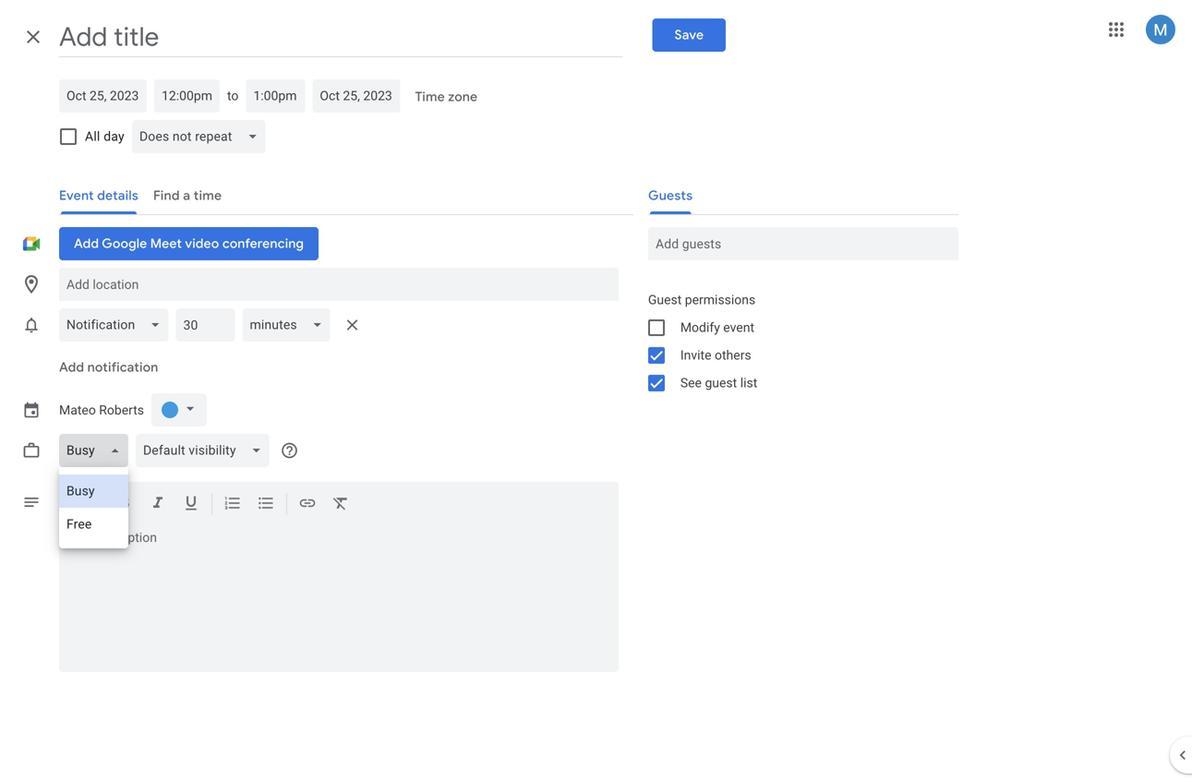 Task type: vqa. For each thing, say whether or not it's contained in the screenshot.
December 2 element
no



Task type: locate. For each thing, give the bounding box(es) containing it.
permissions
[[685, 292, 756, 308]]

End date text field
[[320, 85, 393, 107]]

see
[[681, 375, 702, 391]]

invite others
[[681, 348, 751, 363]]

guest
[[648, 292, 682, 308]]

numbered list image
[[224, 494, 242, 516]]

formatting options toolbar
[[59, 482, 619, 527]]

add
[[59, 359, 84, 376]]

group
[[633, 286, 959, 397]]

others
[[715, 348, 751, 363]]

add notification button
[[52, 345, 166, 390]]

Description text field
[[59, 530, 619, 669]]

day
[[104, 129, 125, 144]]

see guest list
[[681, 375, 758, 391]]

Start date text field
[[66, 85, 139, 107]]

Guests text field
[[656, 227, 951, 260]]

underline image
[[182, 494, 200, 516]]

None field
[[132, 120, 273, 153], [59, 308, 176, 342], [242, 308, 338, 342], [59, 434, 136, 467], [136, 434, 277, 467], [132, 120, 273, 153], [59, 308, 176, 342], [242, 308, 338, 342], [59, 434, 136, 467], [136, 434, 277, 467]]

save button
[[652, 18, 726, 52]]

mateo roberts
[[59, 402, 144, 418]]

End time text field
[[253, 85, 298, 107]]

modify event
[[681, 320, 755, 335]]

add notification
[[59, 359, 158, 376]]

option
[[59, 475, 128, 508], [59, 508, 128, 541]]

roberts
[[99, 402, 144, 418]]

Location text field
[[66, 268, 611, 301]]

bulleted list image
[[257, 494, 275, 516]]



Task type: describe. For each thing, give the bounding box(es) containing it.
invite
[[681, 348, 712, 363]]

all day
[[85, 129, 125, 144]]

bold image
[[115, 494, 134, 516]]

Title text field
[[59, 17, 623, 57]]

save
[[675, 27, 704, 43]]

Start time text field
[[162, 85, 212, 107]]

group containing guest permissions
[[633, 286, 959, 397]]

event
[[723, 320, 755, 335]]

30 minutes before element
[[59, 305, 367, 345]]

time zone button
[[408, 80, 485, 114]]

guest
[[705, 375, 737, 391]]

notification
[[87, 359, 158, 376]]

remove formatting image
[[332, 494, 350, 516]]

mateo
[[59, 402, 96, 418]]

2 option from the top
[[59, 508, 128, 541]]

list
[[740, 375, 758, 391]]

time
[[415, 89, 445, 105]]

show as list box
[[59, 467, 128, 549]]

italic image
[[149, 494, 167, 516]]

guest permissions
[[648, 292, 756, 308]]

Minutes in advance for notification number field
[[183, 308, 228, 342]]

to
[[227, 88, 239, 103]]

zone
[[448, 89, 478, 105]]

1 option from the top
[[59, 475, 128, 508]]

modify
[[681, 320, 720, 335]]

insert link image
[[298, 494, 317, 516]]

all
[[85, 129, 100, 144]]

time zone
[[415, 89, 478, 105]]



